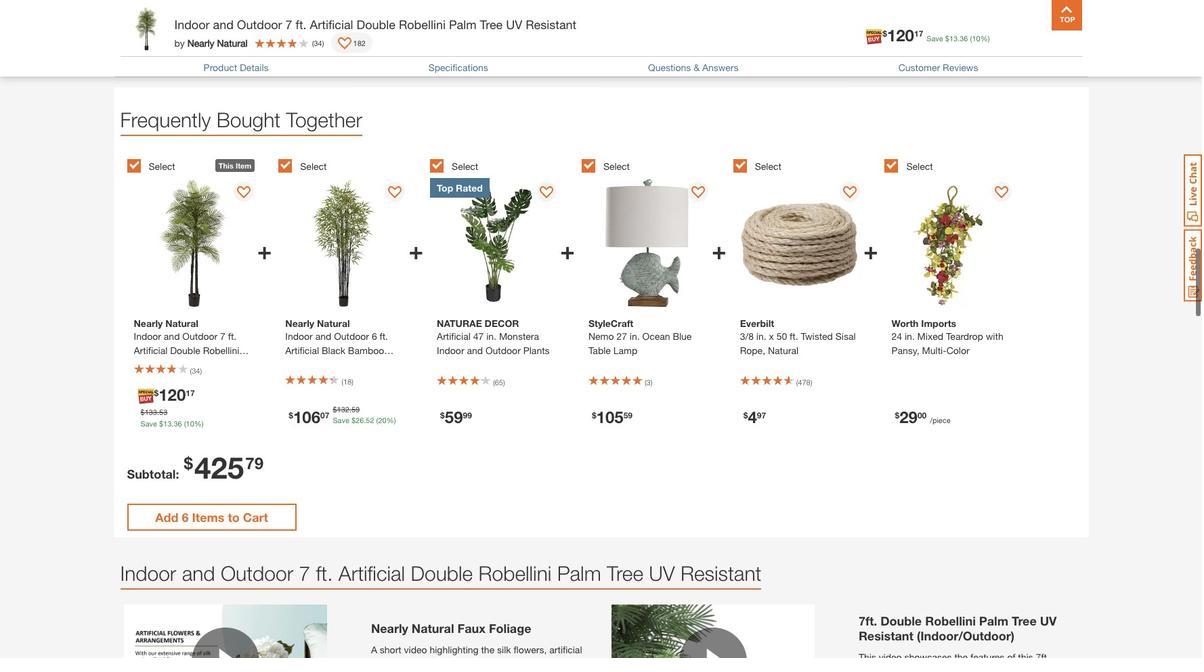 Task type: describe. For each thing, give the bounding box(es) containing it.
questions & answers
[[648, 62, 739, 73]]

a
[[371, 644, 377, 656]]

add 6 items to cart
[[155, 510, 268, 525]]

nearly natural indoor and outdoor 6 ft. artificial black bamboo tree uv resistant
[[285, 318, 388, 370]]

frequently bought together
[[120, 107, 362, 131]]

65
[[495, 378, 503, 386]]

indoor inside naturae decor artificial 47 in. monstera indoor and outdoor plants
[[437, 345, 465, 356]]

0 vertical spatial customer reviews
[[120, 33, 230, 47]]

stylecraft
[[589, 318, 634, 329]]

1 vertical spatial customer
[[899, 62, 941, 73]]

%) inside $ 133 . 53 save $ 13 . 36 ( 10 %)
[[194, 419, 204, 428]]

nearly for nearly natural indoor and outdoor 6 ft. artificial black bamboo tree uv resistant
[[285, 318, 314, 329]]

product
[[204, 62, 237, 73]]

10pm
[[256, 26, 286, 39]]

the home depot logo image
[[124, 11, 168, 54]]

120 for $
[[888, 26, 915, 45]]

services button
[[861, 16, 904, 49]]

outdoor down "cart"
[[221, 561, 293, 585]]

$ right 07
[[333, 405, 337, 413]]

to
[[228, 510, 240, 525]]

182
[[353, 38, 366, 47]]

highlighting
[[430, 644, 479, 656]]

naturae decor artificial 47 in. monstera indoor and outdoor plants
[[437, 318, 550, 356]]

tree inside "nearly natural indoor and outdoor 6 ft. artificial black bamboo tree uv resistant"
[[285, 359, 303, 370]]

) left 92121
[[322, 38, 324, 47]]

( 65 )
[[493, 378, 505, 386]]

(34)
[[230, 54, 245, 66]]

. up subtotal:
[[157, 408, 159, 416]]

monstera
[[499, 330, 539, 342]]

stylecraft nemo 27 in. ocean blue table lamp
[[589, 318, 692, 356]]

$ inside subtotal: $ 425 79
[[184, 454, 193, 473]]

select for stylecraft
[[604, 160, 630, 172]]

top
[[437, 182, 453, 193]]

answers
[[703, 62, 739, 73]]

specifications
[[429, 62, 488, 73]]

99
[[463, 410, 472, 420]]

36 inside $ 133 . 53 save $ 13 . 36 ( 10 %)
[[174, 419, 182, 428]]

( 3 )
[[645, 378, 653, 386]]

in. inside naturae decor artificial 47 in. monstera indoor and outdoor plants
[[487, 330, 497, 342]]

and up the 'by nearly natural'
[[213, 17, 234, 32]]

by
[[174, 37, 185, 48]]

and inside "nearly natural indoor and outdoor 6 ft. artificial black bamboo tree uv resistant"
[[315, 330, 332, 342]]

frequently
[[120, 107, 211, 131]]

4 / 6 group
[[582, 151, 727, 446]]

$ 4 97
[[744, 408, 766, 427]]

( left 92121
[[312, 38, 314, 47]]

display image inside 182 dropdown button
[[338, 37, 351, 51]]

mira
[[200, 26, 222, 39]]

flowers,
[[514, 644, 547, 656]]

subtotal:
[[127, 467, 179, 482]]

multi-
[[923, 345, 947, 356]]

display image for 105
[[692, 186, 705, 200]]

1 vertical spatial palm
[[557, 561, 601, 585]]

1 horizontal spatial 36
[[960, 34, 969, 43]]

182 button
[[331, 33, 373, 53]]

diy button
[[920, 16, 964, 49]]

0 vertical spatial customer
[[120, 33, 178, 47]]

$ 133 . 53 save $ 13 . 36 ( 10 %)
[[141, 408, 204, 428]]

0 horizontal spatial robellini
[[399, 17, 446, 32]]

rope,
[[740, 345, 766, 356]]

mesa
[[225, 26, 251, 39]]

rated
[[456, 182, 483, 193]]

47
[[473, 330, 484, 342]]

lamp
[[614, 345, 638, 356]]

item
[[236, 161, 252, 170]]

) for 59
[[503, 378, 505, 386]]

$ inside $ 4 97
[[744, 410, 748, 420]]

97
[[757, 410, 766, 420]]

5 / 6 group
[[734, 151, 878, 446]]

nemo 27 in. ocean blue table lamp image
[[582, 178, 712, 308]]

color
[[947, 345, 970, 356]]

x
[[769, 330, 774, 342]]

palm inside 7ft. double robellini palm tree uv resistant (indoor/outdoor)
[[980, 614, 1009, 629]]

0 horizontal spatial palm
[[449, 17, 477, 32]]

79
[[245, 454, 264, 473]]

questions
[[648, 62, 691, 73]]

faux
[[458, 621, 486, 636]]

plants
[[524, 345, 550, 356]]

video
[[404, 644, 427, 656]]

6 inside "nearly natural indoor and outdoor 6 ft. artificial black bamboo tree uv resistant"
[[372, 330, 377, 342]]

robellini inside 7ft. double robellini palm tree uv resistant (indoor/outdoor)
[[926, 614, 976, 629]]

3.9
[[120, 54, 133, 66]]

indoor inside "nearly natural indoor and outdoor 6 ft. artificial black bamboo tree uv resistant"
[[285, 330, 313, 342]]

. left 20
[[364, 416, 366, 425]]

together
[[286, 107, 362, 131]]

artificial inside "nearly natural indoor and outdoor 6 ft. artificial black bamboo tree uv resistant"
[[285, 345, 319, 356]]

50
[[777, 330, 787, 342]]

$ up the 133
[[154, 388, 159, 398]]

natural up (34)
[[217, 37, 248, 48]]

short
[[380, 644, 402, 656]]

feedback link image
[[1184, 229, 1203, 302]]

click to redirect to view my cart page image
[[1047, 16, 1063, 33]]

teardrop
[[946, 330, 984, 342]]

105
[[597, 408, 624, 427]]

nearly for nearly natural faux foliage
[[371, 621, 408, 636]]

5
[[163, 54, 169, 66]]

display image for 4
[[843, 186, 857, 200]]

in. inside worth imports 24 in. mixed teardrop with pansy, multi-color
[[905, 330, 915, 342]]

52
[[366, 416, 374, 425]]

twisted
[[801, 330, 833, 342]]

$ 106 07 $ 132 . 59 save $ 26 . 52 ( 20 %)
[[289, 405, 396, 427]]

6 / 6 group
[[885, 151, 1030, 446]]

0 vertical spatial indoor and outdoor 7 ft. artificial double robellini palm tree uv resistant
[[174, 17, 577, 32]]

uv inside "nearly natural indoor and outdoor 6 ft. artificial black bamboo tree uv resistant"
[[306, 359, 318, 370]]

$ left 52
[[352, 416, 356, 425]]

with
[[986, 330, 1004, 342]]

27
[[617, 330, 627, 342]]

. up subtotal: $ 425 79
[[172, 419, 174, 428]]

add
[[155, 510, 179, 525]]

$ left 07
[[289, 410, 293, 420]]

$ left 53
[[141, 408, 145, 416]]

0 vertical spatial double
[[357, 17, 396, 32]]

decor
[[485, 318, 519, 329]]

me
[[994, 35, 1009, 48]]

by nearly natural
[[174, 37, 248, 48]]

3/8
[[740, 330, 754, 342]]

1 / 6 group
[[127, 151, 272, 446]]

outdoor up (34)
[[237, 17, 282, 32]]

table
[[589, 345, 611, 356]]

( inside "4 / 6" group
[[645, 378, 647, 386]]

this
[[219, 161, 234, 170]]

92121 button
[[311, 26, 357, 39]]

me button
[[980, 16, 1023, 49]]

$ 105 59
[[592, 408, 633, 427]]

0 vertical spatial 13
[[950, 34, 958, 43]]

subtotal: $ 425 79
[[127, 450, 264, 486]]



Task type: locate. For each thing, give the bounding box(es) containing it.
( inside $ 106 07 $ 132 . 59 save $ 26 . 52 ( 20 %)
[[376, 416, 378, 425]]

10 up subtotal: $ 425 79
[[186, 419, 194, 428]]

0 horizontal spatial 36
[[174, 419, 182, 428]]

( inside $ 133 . 53 save $ 13 . 36 ( 10 %)
[[184, 419, 186, 428]]

of
[[152, 54, 161, 66]]

2 + from the left
[[409, 235, 424, 265]]

0 horizontal spatial customer
[[120, 33, 178, 47]]

) inside "4 / 6" group
[[651, 378, 653, 386]]

0 horizontal spatial 7
[[286, 17, 292, 32]]

$ 120 17
[[883, 26, 924, 45], [154, 385, 195, 404]]

bought
[[217, 107, 281, 131]]

0 horizontal spatial 6
[[182, 510, 189, 525]]

ft.
[[296, 17, 307, 32], [380, 330, 388, 342], [790, 330, 799, 342], [316, 561, 333, 585]]

and down 47 in the left of the page
[[467, 345, 483, 356]]

0 vertical spatial 120
[[888, 26, 915, 45]]

$ 120 17 for save
[[154, 385, 195, 404]]

1 select from the left
[[149, 160, 175, 172]]

select inside the 2 / 6 group
[[300, 160, 327, 172]]

add 6 items to cart button
[[127, 504, 296, 531]]

$ down the table
[[592, 410, 597, 420]]

$ inside $ 105 59
[[592, 410, 597, 420]]

13 down 53
[[163, 419, 172, 428]]

1 vertical spatial 120
[[159, 385, 186, 404]]

$
[[883, 28, 888, 38], [946, 34, 950, 43], [154, 388, 159, 398], [333, 405, 337, 413], [141, 408, 145, 416], [289, 410, 293, 420], [440, 410, 445, 420], [592, 410, 597, 420], [744, 410, 748, 420], [895, 410, 900, 420], [352, 416, 356, 425], [159, 419, 163, 428], [184, 454, 193, 473]]

%) right 52
[[387, 416, 396, 425]]

6 inside button
[[182, 510, 189, 525]]

3 display image from the left
[[843, 186, 857, 200]]

) for 4
[[811, 378, 813, 386]]

1 horizontal spatial double
[[411, 561, 473, 585]]

1 vertical spatial $ 120 17
[[154, 385, 195, 404]]

customer down diy
[[899, 62, 941, 73]]

save inside $ 133 . 53 save $ 13 . 36 ( 10 %)
[[141, 419, 157, 428]]

questions & answers button
[[648, 62, 739, 73], [648, 62, 739, 73]]

1 vertical spatial 13
[[163, 419, 172, 428]]

2 horizontal spatial display image
[[843, 186, 857, 200]]

24 in. mixed teardrop with pansy, multi-color image
[[885, 178, 1015, 308]]

( inside 3 / 6 'group'
[[493, 378, 495, 386]]

0 vertical spatial nearly
[[187, 37, 215, 48]]

customer
[[120, 33, 178, 47], [899, 62, 941, 73]]

0 horizontal spatial 17
[[186, 388, 195, 398]]

6 right the add
[[182, 510, 189, 525]]

0 vertical spatial 10
[[973, 34, 981, 43]]

53
[[159, 408, 168, 416]]

1 horizontal spatial 7
[[299, 561, 310, 585]]

7ft. double robellini palm tree uv resistant (indoor/outdoor)
[[859, 614, 1057, 644]]

double up 182
[[357, 17, 396, 32]]

17 for .
[[915, 28, 924, 38]]

1 horizontal spatial 10
[[973, 34, 981, 43]]

3/8 in. x 50 ft. twisted sisal rope, natural image
[[734, 178, 864, 308]]

worth imports 24 in. mixed teardrop with pansy, multi-color
[[892, 318, 1004, 356]]

%) left me
[[981, 34, 990, 43]]

tree inside 7ft. double robellini palm tree uv resistant (indoor/outdoor)
[[1012, 614, 1037, 629]]

2 horizontal spatial double
[[881, 614, 922, 629]]

1 vertical spatial robellini
[[479, 561, 552, 585]]

0 vertical spatial robellini
[[399, 17, 446, 32]]

artificial inside naturae decor artificial 47 in. monstera indoor and outdoor plants
[[437, 330, 471, 342]]

) inside the 2 / 6 group
[[352, 377, 354, 386]]

1 vertical spatial 10
[[186, 419, 194, 428]]

2 horizontal spatial nearly
[[371, 621, 408, 636]]

natural up black
[[317, 318, 350, 329]]

pansy,
[[892, 345, 920, 356]]

in. right 47 in the left of the page
[[487, 330, 497, 342]]

save down 132
[[333, 416, 350, 425]]

0 horizontal spatial nearly
[[187, 37, 215, 48]]

sisal
[[836, 330, 856, 342]]

59 inside 3 / 6 'group'
[[445, 408, 463, 427]]

36 up subtotal: $ 425 79
[[174, 419, 182, 428]]

478
[[798, 378, 811, 386]]

0 horizontal spatial 10
[[186, 419, 194, 428]]

+ for nearly natural
[[409, 235, 424, 265]]

120 up 53
[[159, 385, 186, 404]]

double inside 7ft. double robellini palm tree uv resistant (indoor/outdoor)
[[881, 614, 922, 629]]

$ 120 17 for $
[[883, 26, 924, 45]]

) down the twisted
[[811, 378, 813, 386]]

save inside $ 106 07 $ 132 . 59 save $ 26 . 52 ( 20 %)
[[333, 416, 350, 425]]

) down bamboo
[[352, 377, 354, 386]]

indoor
[[174, 17, 210, 32], [285, 330, 313, 342], [437, 345, 465, 356], [120, 561, 176, 585]]

( right diy
[[971, 34, 973, 43]]

top rated
[[437, 182, 483, 193]]

blue
[[673, 330, 692, 342]]

%) up subtotal: $ 425 79
[[194, 419, 204, 428]]

+ for stylecraft
[[712, 235, 727, 265]]

$ 59 99
[[440, 408, 472, 427]]

) down naturae decor artificial 47 in. monstera indoor and outdoor plants
[[503, 378, 505, 386]]

2 vertical spatial robellini
[[926, 614, 976, 629]]

product image image
[[124, 7, 168, 51]]

outdoor inside "nearly natural indoor and outdoor 6 ft. artificial black bamboo tree uv resistant"
[[334, 330, 369, 342]]

. right 07
[[350, 405, 352, 413]]

$ 120 17 left diy
[[883, 26, 924, 45]]

10 left me
[[973, 34, 981, 43]]

in. inside everbilt 3/8 in. x 50 ft. twisted sisal rope, natural
[[757, 330, 767, 342]]

&
[[694, 62, 700, 73]]

cart
[[243, 510, 268, 525]]

1 vertical spatial indoor and outdoor 7 ft. artificial double robellini palm tree uv resistant
[[120, 561, 762, 585]]

29
[[900, 408, 918, 427]]

in. inside stylecraft nemo 27 in. ocean blue table lamp
[[630, 330, 640, 342]]

0 horizontal spatial display image
[[540, 186, 554, 200]]

What can we help you find today? search field
[[382, 18, 754, 47]]

select inside 3 / 6 'group'
[[452, 160, 479, 172]]

2 vertical spatial palm
[[980, 614, 1009, 629]]

select for worth imports
[[907, 160, 933, 172]]

1 horizontal spatial 17
[[915, 28, 924, 38]]

( 478 )
[[797, 378, 813, 386]]

outdoor
[[237, 17, 282, 32], [334, 330, 369, 342], [486, 345, 521, 356], [221, 561, 293, 585]]

2 select from the left
[[300, 160, 327, 172]]

1 + from the left
[[257, 235, 272, 265]]

outdoor down monstera at the left bottom of page
[[486, 345, 521, 356]]

$ 120 17 inside 1 / 6 group
[[154, 385, 195, 404]]

1 thumbnail image from the left
[[124, 605, 327, 659]]

59 inside $ 106 07 $ 132 . 59 save $ 26 . 52 ( 20 %)
[[352, 405, 360, 413]]

$ 120 17 up 53
[[154, 385, 195, 404]]

mixed
[[918, 330, 944, 342]]

outdoor up bamboo
[[334, 330, 369, 342]]

save
[[927, 34, 944, 43], [333, 416, 350, 425], [141, 419, 157, 428]]

in. left 'x'
[[757, 330, 767, 342]]

26
[[356, 416, 364, 425]]

display image inside the 6 / 6 group
[[995, 186, 1009, 200]]

$ left 00
[[895, 410, 900, 420]]

reviews down save $ 13 . 36 ( 10 %)
[[943, 62, 979, 73]]

13
[[950, 34, 958, 43], [163, 419, 172, 428]]

17 up $ 133 . 53 save $ 13 . 36 ( 10 %)
[[186, 388, 195, 398]]

1 horizontal spatial 59
[[445, 408, 463, 427]]

$ left diy button on the top right of page
[[883, 28, 888, 38]]

1 vertical spatial 36
[[174, 419, 182, 428]]

1 vertical spatial 6
[[182, 510, 189, 525]]

(indoor/outdoor)
[[917, 629, 1015, 644]]

select inside the 6 / 6 group
[[907, 160, 933, 172]]

select inside 1 / 6 group
[[149, 160, 175, 172]]

0 vertical spatial 7
[[286, 17, 292, 32]]

out
[[136, 54, 150, 66]]

6
[[372, 330, 377, 342], [182, 510, 189, 525]]

4 in. from the left
[[905, 330, 915, 342]]

services
[[862, 35, 903, 48]]

1 horizontal spatial nearly
[[285, 318, 314, 329]]

1 vertical spatial nearly
[[285, 318, 314, 329]]

. right diy
[[958, 34, 960, 43]]

120 inside 1 / 6 group
[[159, 385, 186, 404]]

%) inside $ 106 07 $ 132 . 59 save $ 26 . 52 ( 20 %)
[[387, 416, 396, 425]]

indoor and outdoor 7 ft. artificial double robellini palm tree uv resistant up nearly natural faux foliage
[[120, 561, 762, 585]]

2 horizontal spatial palm
[[980, 614, 1009, 629]]

natural down 50
[[768, 345, 799, 356]]

double right '7ft.'
[[881, 614, 922, 629]]

1 horizontal spatial robellini
[[479, 561, 552, 585]]

4 + from the left
[[712, 235, 727, 265]]

natural up the video
[[412, 621, 454, 636]]

0 horizontal spatial %)
[[194, 419, 204, 428]]

thumbnail image for nearly
[[124, 605, 327, 659]]

thumbnail image
[[124, 605, 327, 659], [612, 605, 815, 659]]

( down stylecraft nemo 27 in. ocean blue table lamp
[[645, 378, 647, 386]]

top button
[[1052, 0, 1082, 30]]

0 horizontal spatial thumbnail image
[[124, 605, 327, 659]]

display image
[[338, 37, 351, 51], [237, 186, 250, 200], [389, 186, 402, 200], [995, 186, 1009, 200]]

select inside "4 / 6" group
[[604, 160, 630, 172]]

$ left 97 in the right of the page
[[744, 410, 748, 420]]

ocean
[[643, 330, 670, 342]]

( up subtotal: $ 425 79
[[184, 419, 186, 428]]

0 vertical spatial 6
[[372, 330, 377, 342]]

resistant inside "nearly natural indoor and outdoor 6 ft. artificial black bamboo tree uv resistant"
[[321, 359, 361, 370]]

nearly inside "nearly natural indoor and outdoor 6 ft. artificial black bamboo tree uv resistant"
[[285, 318, 314, 329]]

resistant inside 7ft. double robellini palm tree uv resistant (indoor/outdoor)
[[859, 629, 914, 644]]

1 in. from the left
[[487, 330, 497, 342]]

1 horizontal spatial customer reviews
[[899, 62, 979, 73]]

everbilt 3/8 in. x 50 ft. twisted sisal rope, natural
[[740, 318, 856, 356]]

silk
[[497, 644, 511, 656]]

1 horizontal spatial display image
[[692, 186, 705, 200]]

( up 132
[[342, 377, 343, 386]]

2 horizontal spatial save
[[927, 34, 944, 43]]

save right services
[[927, 34, 944, 43]]

ft. inside everbilt 3/8 in. x 50 ft. twisted sisal rope, natural
[[790, 330, 799, 342]]

select inside 5 / 6 group
[[755, 160, 782, 172]]

this item
[[219, 161, 252, 170]]

2 / 6 group
[[279, 151, 424, 446]]

display image inside 1 / 6 group
[[237, 186, 250, 200]]

1 horizontal spatial palm
[[557, 561, 601, 585]]

$ 29 00 /piece
[[895, 408, 951, 427]]

0 vertical spatial 17
[[915, 28, 924, 38]]

and inside naturae decor artificial 47 in. monstera indoor and outdoor plants
[[467, 345, 483, 356]]

robellini
[[399, 17, 446, 32], [479, 561, 552, 585], [926, 614, 976, 629]]

13 inside $ 133 . 53 save $ 13 . 36 ( 10 %)
[[163, 419, 172, 428]]

17 inside 1 / 6 group
[[186, 388, 195, 398]]

3.9 out of 5
[[120, 54, 169, 66]]

save $ 13 . 36 ( 10 %)
[[927, 34, 990, 43]]

customer up 3.9 out of 5
[[120, 33, 178, 47]]

+
[[257, 235, 272, 265], [409, 235, 424, 265], [561, 235, 575, 265], [712, 235, 727, 265], [864, 235, 878, 265]]

2 display image from the left
[[692, 186, 705, 200]]

$ left 425
[[184, 454, 193, 473]]

0 horizontal spatial 59
[[352, 405, 360, 413]]

+ inside 1 / 6 group
[[257, 235, 272, 265]]

36 right diy
[[960, 34, 969, 43]]

uv inside 7ft. double robellini palm tree uv resistant (indoor/outdoor)
[[1041, 614, 1057, 629]]

indoor and outdoor 6 ft. artificial black bamboo tree uv resistant image
[[279, 178, 409, 308]]

133
[[145, 408, 157, 416]]

$ inside '$ 29 00 /piece'
[[895, 410, 900, 420]]

thumbnail image for 7ft.
[[612, 605, 815, 659]]

worth
[[892, 318, 919, 329]]

3 + from the left
[[561, 235, 575, 265]]

0 vertical spatial reviews
[[181, 33, 230, 47]]

1 horizontal spatial save
[[333, 416, 350, 425]]

0 vertical spatial $ 120 17
[[883, 26, 924, 45]]

3 / 6 group
[[430, 151, 575, 446]]

display image inside the 2 / 6 group
[[389, 186, 402, 200]]

$ down 53
[[159, 419, 163, 428]]

0 horizontal spatial 13
[[163, 419, 172, 428]]

59 inside $ 105 59
[[624, 410, 633, 420]]

1 horizontal spatial $ 120 17
[[883, 26, 924, 45]]

diy
[[933, 35, 951, 48]]

naturae
[[437, 318, 482, 329]]

1 horizontal spatial thumbnail image
[[612, 605, 815, 659]]

customer reviews down diy
[[899, 62, 979, 73]]

2 horizontal spatial robellini
[[926, 614, 976, 629]]

) inside 5 / 6 group
[[811, 378, 813, 386]]

3 in. from the left
[[757, 330, 767, 342]]

1 display image from the left
[[540, 186, 554, 200]]

+ inside 3 / 6 'group'
[[561, 235, 575, 265]]

( down naturae decor artificial 47 in. monstera indoor and outdoor plants
[[493, 378, 495, 386]]

0 vertical spatial palm
[[449, 17, 477, 32]]

display image
[[540, 186, 554, 200], [692, 186, 705, 200], [843, 186, 857, 200]]

double
[[357, 17, 396, 32], [411, 561, 473, 585], [881, 614, 922, 629]]

13 left me
[[950, 34, 958, 43]]

artificial 47 in. monstera indoor and outdoor plants image
[[430, 178, 561, 308]]

2 vertical spatial double
[[881, 614, 922, 629]]

+ for everbilt
[[864, 235, 878, 265]]

) for 105
[[651, 378, 653, 386]]

1 horizontal spatial %)
[[387, 416, 396, 425]]

18
[[343, 377, 352, 386]]

1 vertical spatial 7
[[299, 561, 310, 585]]

132
[[337, 405, 350, 413]]

and down items
[[182, 561, 215, 585]]

5 select from the left
[[755, 160, 782, 172]]

2 thumbnail image from the left
[[612, 605, 815, 659]]

and up black
[[315, 330, 332, 342]]

120 left diy button on the top right of page
[[888, 26, 915, 45]]

indoor and outdoor 7 ft. artificial double robellini palm tree uv resistant up 182
[[174, 17, 577, 32]]

ft. inside "nearly natural indoor and outdoor 6 ft. artificial black bamboo tree uv resistant"
[[380, 330, 388, 342]]

3
[[647, 378, 651, 386]]

nearly
[[187, 37, 215, 48], [285, 318, 314, 329], [371, 621, 408, 636]]

(
[[971, 34, 973, 43], [312, 38, 314, 47], [342, 377, 343, 386], [493, 378, 495, 386], [645, 378, 647, 386], [797, 378, 798, 386], [376, 416, 378, 425], [184, 419, 186, 428]]

1 vertical spatial customer reviews
[[899, 62, 979, 73]]

in. right the 24
[[905, 330, 915, 342]]

24
[[892, 330, 903, 342]]

foliage
[[489, 621, 532, 636]]

items
[[192, 510, 225, 525]]

( right 52
[[376, 416, 378, 425]]

$ inside $ 59 99
[[440, 410, 445, 420]]

select for nearly natural
[[300, 160, 327, 172]]

0 horizontal spatial save
[[141, 419, 157, 428]]

17 left diy
[[915, 28, 924, 38]]

6 up bamboo
[[372, 330, 377, 342]]

tree
[[480, 17, 503, 32], [285, 359, 303, 370], [607, 561, 644, 585], [1012, 614, 1037, 629]]

in. right 27
[[630, 330, 640, 342]]

natural inside "nearly natural indoor and outdoor 6 ft. artificial black bamboo tree uv resistant"
[[317, 318, 350, 329]]

106
[[293, 408, 321, 427]]

bamboo
[[348, 345, 384, 356]]

) inside 3 / 6 'group'
[[503, 378, 505, 386]]

outdoor inside naturae decor artificial 47 in. monstera indoor and outdoor plants
[[486, 345, 521, 356]]

425
[[194, 450, 244, 486]]

double up nearly natural faux foliage
[[411, 561, 473, 585]]

a short video highlighting the silk flowers, artificial
[[371, 644, 587, 659]]

3 select from the left
[[452, 160, 479, 172]]

mira mesa 10pm
[[200, 26, 286, 39]]

+ inside the 2 / 6 group
[[409, 235, 424, 265]]

2 horizontal spatial %)
[[981, 34, 990, 43]]

everbilt
[[740, 318, 775, 329]]

1 horizontal spatial 120
[[888, 26, 915, 45]]

1 vertical spatial double
[[411, 561, 473, 585]]

0 horizontal spatial double
[[357, 17, 396, 32]]

1 horizontal spatial 13
[[950, 34, 958, 43]]

and
[[213, 17, 234, 32], [315, 330, 332, 342], [467, 345, 483, 356], [182, 561, 215, 585]]

( 18 )
[[342, 377, 354, 386]]

5 + from the left
[[864, 235, 878, 265]]

10 inside $ 133 . 53 save $ 13 . 36 ( 10 %)
[[186, 419, 194, 428]]

17 for (
[[186, 388, 195, 398]]

1 horizontal spatial 6
[[372, 330, 377, 342]]

natural inside everbilt 3/8 in. x 50 ft. twisted sisal rope, natural
[[768, 345, 799, 356]]

$ left 99 at the bottom left
[[440, 410, 445, 420]]

2 in. from the left
[[630, 330, 640, 342]]

1 horizontal spatial reviews
[[943, 62, 979, 73]]

nemo
[[589, 330, 614, 342]]

reviews up the product
[[181, 33, 230, 47]]

+ inside "4 / 6" group
[[712, 235, 727, 265]]

00
[[918, 410, 927, 420]]

1 vertical spatial 17
[[186, 388, 195, 398]]

17
[[915, 28, 924, 38], [186, 388, 195, 398]]

0 horizontal spatial $ 120 17
[[154, 385, 195, 404]]

4
[[748, 408, 757, 427]]

( inside 5 / 6 group
[[797, 378, 798, 386]]

imports
[[922, 318, 957, 329]]

4 select from the left
[[604, 160, 630, 172]]

+ inside 5 / 6 group
[[864, 235, 878, 265]]

34
[[314, 38, 322, 47]]

0 vertical spatial 36
[[960, 34, 969, 43]]

( down everbilt 3/8 in. x 50 ft. twisted sisal rope, natural
[[797, 378, 798, 386]]

0 horizontal spatial customer reviews
[[120, 33, 230, 47]]

0 horizontal spatial 120
[[159, 385, 186, 404]]

1 horizontal spatial customer
[[899, 62, 941, 73]]

) down 'ocean'
[[651, 378, 653, 386]]

0 horizontal spatial reviews
[[181, 33, 230, 47]]

customer reviews up 5
[[120, 33, 230, 47]]

save down the 133
[[141, 419, 157, 428]]

120 for save
[[159, 385, 186, 404]]

6 select from the left
[[907, 160, 933, 172]]

7ft.
[[859, 614, 878, 629]]

live chat image
[[1184, 154, 1203, 227]]

$ left me
[[946, 34, 950, 43]]

uv
[[506, 17, 523, 32], [306, 359, 318, 370], [649, 561, 675, 585], [1041, 614, 1057, 629]]

2 horizontal spatial 59
[[624, 410, 633, 420]]

select for everbilt
[[755, 160, 782, 172]]

1 vertical spatial reviews
[[943, 62, 979, 73]]

2 vertical spatial nearly
[[371, 621, 408, 636]]



Task type: vqa. For each thing, say whether or not it's contained in the screenshot.
Faux
yes



